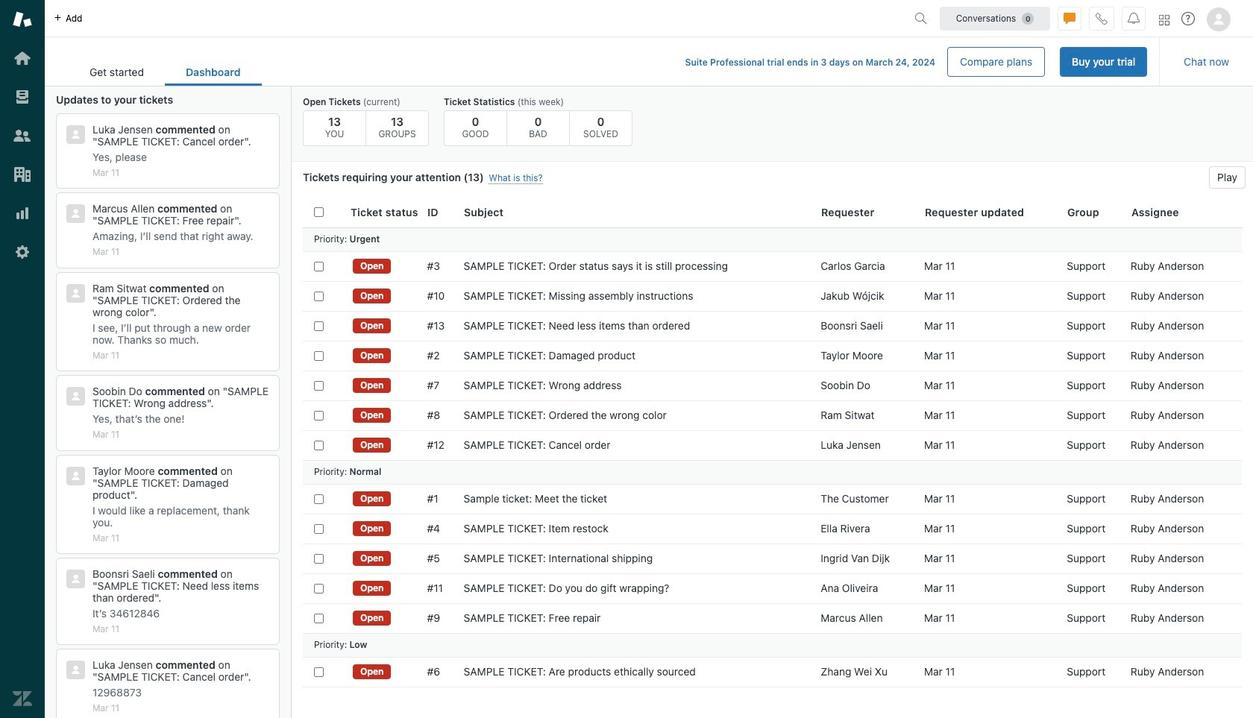 Task type: locate. For each thing, give the bounding box(es) containing it.
Select All Tickets checkbox
[[314, 208, 324, 217]]

admin image
[[13, 242, 32, 262]]

main element
[[0, 0, 45, 718]]

zendesk image
[[13, 689, 32, 709]]

March 24, 2024 text field
[[866, 57, 936, 68]]

views image
[[13, 87, 32, 107]]

customers image
[[13, 126, 32, 145]]

tab list
[[69, 58, 262, 86]]

tab
[[69, 58, 165, 86]]

reporting image
[[13, 204, 32, 223]]

organizations image
[[13, 165, 32, 184]]

None checkbox
[[314, 291, 324, 301], [314, 321, 324, 331], [314, 381, 324, 391], [314, 494, 324, 504], [314, 524, 324, 534], [314, 584, 324, 593], [314, 614, 324, 623], [314, 291, 324, 301], [314, 321, 324, 331], [314, 381, 324, 391], [314, 494, 324, 504], [314, 524, 324, 534], [314, 584, 324, 593], [314, 614, 324, 623]]

get started image
[[13, 48, 32, 68]]

grid
[[292, 198, 1253, 718]]

get help image
[[1182, 12, 1195, 25]]

None checkbox
[[314, 261, 324, 271], [314, 351, 324, 361], [314, 411, 324, 420], [314, 441, 324, 450], [314, 554, 324, 564], [314, 667, 324, 677], [314, 261, 324, 271], [314, 351, 324, 361], [314, 411, 324, 420], [314, 441, 324, 450], [314, 554, 324, 564], [314, 667, 324, 677]]



Task type: describe. For each thing, give the bounding box(es) containing it.
button displays agent's chat status as away. image
[[1064, 12, 1076, 24]]

zendesk products image
[[1159, 15, 1170, 25]]

notifications image
[[1128, 12, 1140, 24]]

zendesk support image
[[13, 10, 32, 29]]



